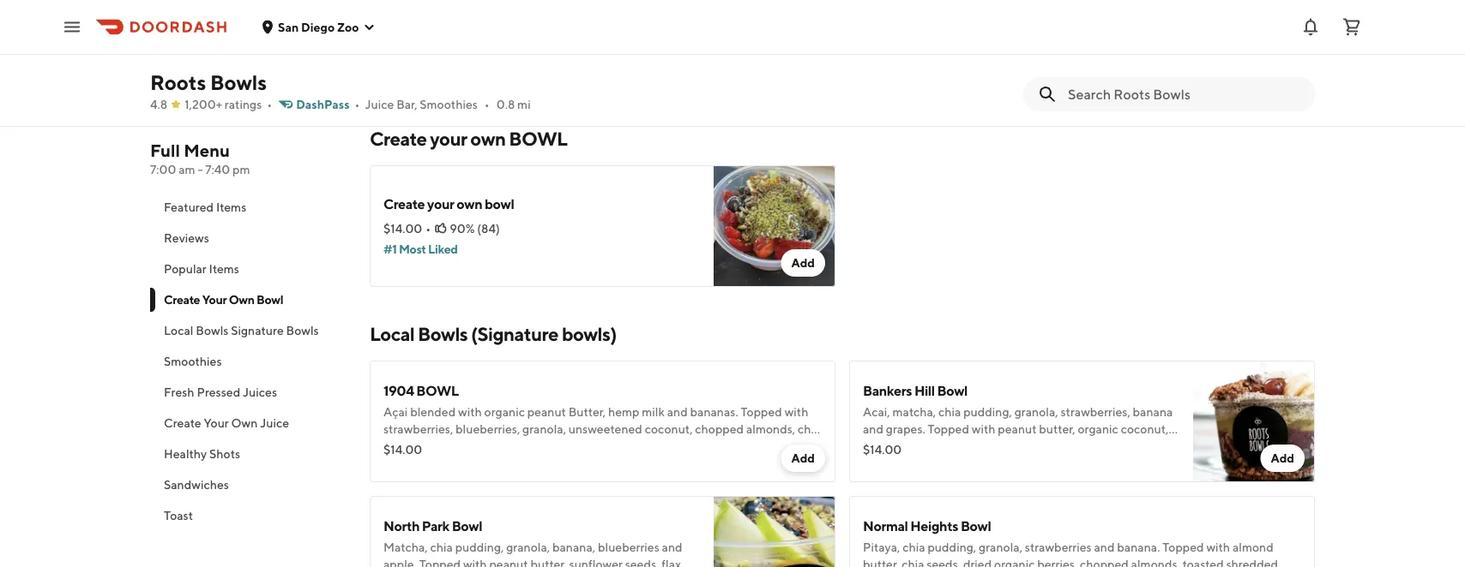 Task type: locate. For each thing, give the bounding box(es) containing it.
pm
[[233, 163, 250, 177]]

pudding, right matcha,
[[455, 541, 504, 555]]

hemp up unsweetened
[[608, 405, 640, 420]]

your for juice
[[204, 417, 229, 431]]

peanut inside bankers hill bowl acai, matcha, chia pudding, granola, strawberries, banana and grapes. topped with peanut butter, organic coconut, chia seeds, goji berries, sunflower seeds, chia seeds, agave and matcha powder.
[[998, 423, 1037, 437]]

own inside button
[[231, 417, 258, 431]]

1 vertical spatial hemp
[[479, 440, 511, 454]]

sunflower inside bankers hill bowl acai, matcha, chia pudding, granola, strawberries, banana and grapes. topped with peanut butter, organic coconut, chia seeds, goji berries, sunflower seeds, chia seeds, agave and matcha powder.
[[990, 440, 1043, 454]]

1 horizontal spatial hemp
[[608, 405, 640, 420]]

items inside button
[[209, 262, 239, 276]]

topped right "bananas."
[[741, 405, 782, 420]]

create your own bowl image
[[714, 166, 836, 287]]

juice bar, smoothies • 0.8 mi
[[365, 97, 531, 112]]

juice
[[365, 97, 394, 112], [260, 417, 289, 431]]

your down 'pressed'
[[204, 417, 229, 431]]

create your own bowl
[[164, 293, 283, 307]]

1 vertical spatial peanut
[[998, 423, 1037, 437]]

local down create your own bowl at the left bottom
[[164, 324, 193, 338]]

items
[[216, 200, 246, 214], [209, 262, 239, 276]]

apple.
[[384, 558, 417, 568]]

sunflower down "banana,"
[[569, 558, 623, 568]]

bowls right signature
[[286, 324, 319, 338]]

bowl up signature
[[257, 293, 283, 307]]

1 vertical spatial your
[[427, 196, 454, 212]]

create down 'popular'
[[164, 293, 200, 307]]

seeds,
[[384, 440, 418, 454], [888, 440, 922, 454], [1046, 440, 1080, 454], [1107, 440, 1141, 454], [625, 558, 659, 568], [927, 558, 961, 568]]

fresh pressed juices button
[[150, 377, 349, 408]]

and
[[667, 405, 688, 420], [863, 423, 884, 437], [456, 440, 477, 454], [863, 457, 884, 471], [662, 541, 683, 555], [1094, 541, 1115, 555]]

chia
[[939, 405, 961, 420], [798, 423, 821, 437], [863, 440, 886, 454], [1082, 440, 1105, 454], [430, 541, 453, 555], [903, 541, 925, 555], [902, 558, 924, 568]]

and right blueberries
[[662, 541, 683, 555]]

agave
[[1144, 440, 1176, 454]]

pudding, down the heights
[[928, 541, 977, 555]]

ratings
[[225, 97, 262, 112]]

bowl inside normal heights bowl pitaya, chia pudding, granola, strawberries and banana. topped with almond butter, chia seeds, dried organic berries, chopped almonds, toasted shredde
[[961, 519, 991, 535]]

granola, inside bankers hill bowl acai, matcha, chia pudding, granola, strawberries, banana and grapes. topped with peanut butter, organic coconut, chia seeds, goji berries, sunflower seeds, chia seeds, agave and matcha powder.
[[1015, 405, 1058, 420]]

1 horizontal spatial butter,
[[863, 558, 899, 568]]

bowls left (signature
[[418, 323, 468, 346]]

bowl up 'blended'
[[416, 383, 459, 399]]

1904
[[384, 383, 414, 399]]

sunflower right goji
[[990, 440, 1043, 454]]

chopped down "bananas."
[[695, 423, 744, 437]]

pudding, inside north park bowl matcha, chia pudding, granola, banana, blueberries and apple. topped with peanut butter, sunflower seeds, fla
[[455, 541, 504, 555]]

$9.99
[[863, 43, 895, 57]]

chopped
[[695, 423, 744, 437], [1080, 558, 1129, 568]]

topped up toasted
[[1163, 541, 1204, 555]]

bowl for bankers
[[937, 383, 968, 399]]

2 vertical spatial organic
[[994, 558, 1035, 568]]

bankers hill bowl image
[[1193, 361, 1315, 483]]

• right dashpass
[[355, 97, 360, 112]]

0 horizontal spatial organic
[[484, 405, 525, 420]]

berries, up powder.
[[947, 440, 987, 454]]

bowls up ratings
[[210, 70, 267, 94]]

0 vertical spatial sunflower
[[990, 440, 1043, 454]]

butter, inside normal heights bowl pitaya, chia pudding, granola, strawberries and banana. topped with almond butter, chia seeds, dried organic berries, chopped almonds, toasted shredde
[[863, 558, 899, 568]]

with
[[458, 405, 482, 420], [785, 405, 809, 420], [972, 423, 996, 437], [1207, 541, 1230, 555], [463, 558, 487, 568]]

north park bowl matcha, chia pudding, granola, banana, blueberries and apple. topped with peanut butter, sunflower seeds, fla
[[384, 519, 683, 568]]

1 vertical spatial strawberries,
[[384, 423, 453, 437]]

juice down juices
[[260, 417, 289, 431]]

bowl right park
[[452, 519, 482, 535]]

dried
[[963, 558, 992, 568]]

pudding, for normal heights bowl
[[928, 541, 977, 555]]

berries, inside bankers hill bowl acai, matcha, chia pudding, granola, strawberries, banana and grapes. topped with peanut butter, organic coconut, chia seeds, goji berries, sunflower seeds, chia seeds, agave and matcha powder.
[[947, 440, 987, 454]]

healthy shots
[[164, 447, 240, 462]]

your inside button
[[204, 417, 229, 431]]

chia inside 1904 bowl açai blended with organic peanut butter, hemp milk and bananas. topped with strawberries, blueberries, granola, unsweetened coconut, chopped almonds, chia seeds, honey and hemp seeds.
[[798, 423, 821, 437]]

bowls
[[210, 70, 267, 94], [418, 323, 468, 346], [196, 324, 229, 338], [286, 324, 319, 338]]

1 horizontal spatial organic
[[994, 558, 1035, 568]]

topped up goji
[[928, 423, 969, 437]]

peanut
[[527, 405, 566, 420], [998, 423, 1037, 437], [489, 558, 528, 568]]

0 vertical spatial strawberries,
[[1061, 405, 1131, 420]]

chopped for bowl
[[695, 423, 744, 437]]

roots bowls
[[150, 70, 267, 94]]

$14.00
[[384, 222, 422, 236], [384, 443, 422, 457], [863, 443, 902, 457]]

1 vertical spatial almonds,
[[1131, 558, 1180, 568]]

local for local bowls signature bowls
[[164, 324, 193, 338]]

with up powder.
[[972, 423, 996, 437]]

own down 'fresh pressed juices' button
[[231, 417, 258, 431]]

0 horizontal spatial coconut,
[[645, 423, 693, 437]]

seeds.
[[513, 440, 547, 454]]

strawberries, left banana
[[1061, 405, 1131, 420]]

1 vertical spatial your
[[204, 417, 229, 431]]

0 vertical spatial your
[[430, 128, 467, 150]]

berries, down strawberries
[[1037, 558, 1078, 568]]

add button for bankers hill bowl
[[1261, 445, 1305, 473]]

-
[[198, 163, 203, 177]]

•
[[267, 97, 272, 112], [355, 97, 360, 112], [485, 97, 490, 112], [426, 222, 431, 236]]

1 horizontal spatial almonds,
[[1131, 558, 1180, 568]]

popular
[[164, 262, 207, 276]]

with right apple.
[[463, 558, 487, 568]]

blueberries,
[[456, 423, 520, 437]]

your
[[202, 293, 227, 307], [204, 417, 229, 431]]

smoothies up fresh
[[164, 355, 222, 369]]

$14.00 down açai
[[384, 443, 422, 457]]

coconut, inside 1904 bowl açai blended with organic peanut butter, hemp milk and bananas. topped with strawberries, blueberries, granola, unsweetened coconut, chopped almonds, chia seeds, honey and hemp seeds.
[[645, 423, 693, 437]]

juice left the 'bar,'
[[365, 97, 394, 112]]

butter, inside bankers hill bowl acai, matcha, chia pudding, granola, strawberries, banana and grapes. topped with peanut butter, organic coconut, chia seeds, goji berries, sunflower seeds, chia seeds, agave and matcha powder.
[[1039, 423, 1076, 437]]

1 horizontal spatial coconut,
[[1121, 423, 1169, 437]]

own up 90% (84)
[[457, 196, 482, 212]]

granola, inside north park bowl matcha, chia pudding, granola, banana, blueberries and apple. topped with peanut butter, sunflower seeds, fla
[[506, 541, 550, 555]]

1 vertical spatial items
[[209, 262, 239, 276]]

1 horizontal spatial strawberries,
[[1061, 405, 1131, 420]]

90% (84)
[[450, 222, 500, 236]]

1 coconut, from the left
[[645, 423, 693, 437]]

bowl right hill
[[937, 383, 968, 399]]

coconut, down milk
[[645, 423, 693, 437]]

diego
[[301, 20, 335, 34]]

1 vertical spatial smoothies
[[164, 355, 222, 369]]

1 vertical spatial own
[[231, 417, 258, 431]]

0 horizontal spatial almonds,
[[746, 423, 795, 437]]

create down the 'bar,'
[[370, 128, 427, 150]]

bowl
[[509, 128, 567, 150], [416, 383, 459, 399]]

1 local from the left
[[370, 323, 415, 346]]

0 horizontal spatial sunflower
[[569, 558, 623, 568]]

0 horizontal spatial juice
[[260, 417, 289, 431]]

create for create your own bowl
[[370, 128, 427, 150]]

• left "0.8"
[[485, 97, 490, 112]]

0 vertical spatial hemp
[[608, 405, 640, 420]]

topped inside bankers hill bowl acai, matcha, chia pudding, granola, strawberries, banana and grapes. topped with peanut butter, organic coconut, chia seeds, goji berries, sunflower seeds, chia seeds, agave and matcha powder.
[[928, 423, 969, 437]]

shots
[[209, 447, 240, 462]]

0 horizontal spatial butter,
[[531, 558, 567, 568]]

granola, inside normal heights bowl pitaya, chia pudding, granola, strawberries and banana. topped with almond butter, chia seeds, dried organic berries, chopped almonds, toasted shredde
[[979, 541, 1023, 555]]

own for bowl
[[229, 293, 254, 307]]

almonds,
[[746, 423, 795, 437], [1131, 558, 1180, 568]]

chopped inside normal heights bowl pitaya, chia pudding, granola, strawberries and banana. topped with almond butter, chia seeds, dried organic berries, chopped almonds, toasted shredde
[[1080, 558, 1129, 568]]

2 vertical spatial peanut
[[489, 558, 528, 568]]

and down blueberries,
[[456, 440, 477, 454]]

0 horizontal spatial smoothies
[[164, 355, 222, 369]]

your for bowl
[[430, 128, 467, 150]]

topped inside north park bowl matcha, chia pudding, granola, banana, blueberries and apple. topped with peanut butter, sunflower seeds, fla
[[419, 558, 461, 568]]

smoothies up create your own bowl
[[420, 97, 478, 112]]

almond
[[1233, 541, 1274, 555]]

items up "reviews" button
[[216, 200, 246, 214]]

own down "0.8"
[[470, 128, 506, 150]]

with up blueberries,
[[458, 405, 482, 420]]

1 vertical spatial bowl
[[416, 383, 459, 399]]

0 vertical spatial peanut
[[527, 405, 566, 420]]

1 horizontal spatial chopped
[[1080, 558, 1129, 568]]

0 vertical spatial chopped
[[695, 423, 744, 437]]

your down 'juice bar, smoothies • 0.8 mi' on the top left of the page
[[430, 128, 467, 150]]

local up "1904"
[[370, 323, 415, 346]]

chopped down banana.
[[1080, 558, 1129, 568]]

0 horizontal spatial bowl
[[416, 383, 459, 399]]

berries,
[[947, 440, 987, 454], [1037, 558, 1078, 568]]

pudding, inside normal heights bowl pitaya, chia pudding, granola, strawberries and banana. topped with almond butter, chia seeds, dried organic berries, chopped almonds, toasted shredde
[[928, 541, 977, 555]]

0 horizontal spatial chopped
[[695, 423, 744, 437]]

$14.00 down "grapes."
[[863, 443, 902, 457]]

smoothies button
[[150, 347, 349, 377]]

bowls down create your own bowl at the left bottom
[[196, 324, 229, 338]]

and inside north park bowl matcha, chia pudding, granola, banana, blueberries and apple. topped with peanut butter, sunflower seeds, fla
[[662, 541, 683, 555]]

hemp down blueberries,
[[479, 440, 511, 454]]

with inside north park bowl matcha, chia pudding, granola, banana, blueberries and apple. topped with peanut butter, sunflower seeds, fla
[[463, 558, 487, 568]]

am
[[179, 163, 195, 177]]

1 horizontal spatial berries,
[[1037, 558, 1078, 568]]

0 vertical spatial own
[[229, 293, 254, 307]]

1 horizontal spatial sunflower
[[990, 440, 1043, 454]]

items inside button
[[216, 200, 246, 214]]

2 coconut, from the left
[[1121, 423, 1169, 437]]

1 vertical spatial own
[[457, 196, 482, 212]]

smoothies inside button
[[164, 355, 222, 369]]

bowl inside north park bowl matcha, chia pudding, granola, banana, blueberries and apple. topped with peanut butter, sunflower seeds, fla
[[452, 519, 482, 535]]

own up local bowls signature bowls
[[229, 293, 254, 307]]

1 vertical spatial chopped
[[1080, 558, 1129, 568]]

bowl down mi
[[509, 128, 567, 150]]

chopped inside 1904 bowl açai blended with organic peanut butter, hemp milk and bananas. topped with strawberries, blueberries, granola, unsweetened coconut, chopped almonds, chia seeds, honey and hemp seeds.
[[695, 423, 744, 437]]

topped down park
[[419, 558, 461, 568]]

peanut inside 1904 bowl açai blended with organic peanut butter, hemp milk and bananas. topped with strawberries, blueberries, granola, unsweetened coconut, chopped almonds, chia seeds, honey and hemp seeds.
[[527, 405, 566, 420]]

create your own juice button
[[150, 408, 349, 439]]

seeds, inside north park bowl matcha, chia pudding, granola, banana, blueberries and apple. topped with peanut butter, sunflower seeds, fla
[[625, 558, 659, 568]]

0 items, open order cart image
[[1342, 17, 1362, 37]]

• up #1 most liked
[[426, 222, 431, 236]]

banana
[[1133, 405, 1173, 420]]

0 vertical spatial juice
[[365, 97, 394, 112]]

0 horizontal spatial strawberries,
[[384, 423, 453, 437]]

bowls for local bowls signature bowls
[[196, 324, 229, 338]]

7:00
[[150, 163, 176, 177]]

create up $14.00 •
[[384, 196, 425, 212]]

bowl inside bankers hill bowl acai, matcha, chia pudding, granola, strawberries, banana and grapes. topped with peanut butter, organic coconut, chia seeds, goji berries, sunflower seeds, chia seeds, agave and matcha powder.
[[937, 383, 968, 399]]

grapes.
[[886, 423, 926, 437]]

almonds, for bowl
[[746, 423, 795, 437]]

0 vertical spatial smoothies
[[420, 97, 478, 112]]

your for bowl
[[202, 293, 227, 307]]

1 horizontal spatial local
[[370, 323, 415, 346]]

1904 bowl açai blended with organic peanut butter, hemp milk and bananas. topped with strawberries, blueberries, granola, unsweetened coconut, chopped almonds, chia seeds, honey and hemp seeds.
[[384, 383, 821, 454]]

and left banana.
[[1094, 541, 1115, 555]]

create up healthy
[[164, 417, 201, 431]]

own
[[229, 293, 254, 307], [231, 417, 258, 431]]

almonds, inside 1904 bowl açai blended with organic peanut butter, hemp milk and bananas. topped with strawberries, blueberries, granola, unsweetened coconut, chopped almonds, chia seeds, honey and hemp seeds.
[[746, 423, 795, 437]]

0 horizontal spatial berries,
[[947, 440, 987, 454]]

hemp
[[608, 405, 640, 420], [479, 440, 511, 454]]

with up toasted
[[1207, 541, 1230, 555]]

dashpass •
[[296, 97, 360, 112]]

matcha
[[886, 457, 927, 471]]

items for featured items
[[216, 200, 246, 214]]

0 vertical spatial items
[[216, 200, 246, 214]]

0 vertical spatial organic
[[484, 405, 525, 420]]

add
[[791, 256, 815, 270], [791, 452, 815, 466], [1271, 452, 1295, 466]]

pitaya,
[[863, 541, 900, 555]]

featured
[[164, 200, 214, 214]]

2 horizontal spatial butter,
[[1039, 423, 1076, 437]]

granola,
[[1015, 405, 1058, 420], [523, 423, 566, 437], [506, 541, 550, 555], [979, 541, 1023, 555]]

0 vertical spatial berries,
[[947, 440, 987, 454]]

reviews
[[164, 231, 209, 245]]

0 vertical spatial almonds,
[[746, 423, 795, 437]]

full
[[150, 141, 180, 161]]

pudding,
[[964, 405, 1012, 420], [455, 541, 504, 555], [928, 541, 977, 555]]

strawberries,
[[1061, 405, 1131, 420], [384, 423, 453, 437]]

1 vertical spatial juice
[[260, 417, 289, 431]]

2 local from the left
[[164, 324, 193, 338]]

juices
[[243, 386, 277, 400]]

create your own bowl
[[384, 196, 514, 212]]

own for bowl
[[470, 128, 506, 150]]

popular items
[[164, 262, 239, 276]]

0 vertical spatial your
[[202, 293, 227, 307]]

almonds, inside normal heights bowl pitaya, chia pudding, granola, strawberries and banana. topped with almond butter, chia seeds, dried organic berries, chopped almonds, toasted shredde
[[1131, 558, 1180, 568]]

fresh pressed juices
[[164, 386, 277, 400]]

your up 90%
[[427, 196, 454, 212]]

1 vertical spatial berries,
[[1037, 558, 1078, 568]]

organic
[[484, 405, 525, 420], [1078, 423, 1119, 437], [994, 558, 1035, 568]]

matcha,
[[893, 405, 936, 420]]

pudding, for north park bowl
[[455, 541, 504, 555]]

your down popular items
[[202, 293, 227, 307]]

2 horizontal spatial organic
[[1078, 423, 1119, 437]]

coconut, down banana
[[1121, 423, 1169, 437]]

1 vertical spatial sunflower
[[569, 558, 623, 568]]

1 vertical spatial organic
[[1078, 423, 1119, 437]]

strawberries, down 'blended'
[[384, 423, 453, 437]]

bowl up "dried"
[[961, 519, 991, 535]]

own
[[470, 128, 506, 150], [457, 196, 482, 212]]

90%
[[450, 222, 475, 236]]

1 horizontal spatial bowl
[[509, 128, 567, 150]]

0 vertical spatial own
[[470, 128, 506, 150]]

milk
[[642, 405, 665, 420]]

items up create your own bowl at the left bottom
[[209, 262, 239, 276]]

create inside button
[[164, 417, 201, 431]]

local inside local bowls signature bowls 'button'
[[164, 324, 193, 338]]

add button
[[781, 250, 825, 277], [781, 445, 825, 473], [1261, 445, 1305, 473]]

0 horizontal spatial local
[[164, 324, 193, 338]]

create for create your own juice
[[164, 417, 201, 431]]

pudding, up powder.
[[964, 405, 1012, 420]]



Task type: describe. For each thing, give the bounding box(es) containing it.
create for create your own bowl
[[164, 293, 200, 307]]

chopped for heights
[[1080, 558, 1129, 568]]

coconut, inside bankers hill bowl acai, matcha, chia pudding, granola, strawberries, banana and grapes. topped with peanut butter, organic coconut, chia seeds, goji berries, sunflower seeds, chia seeds, agave and matcha powder.
[[1121, 423, 1169, 437]]

heights
[[911, 519, 958, 535]]

blueberries
[[598, 541, 660, 555]]

• right ratings
[[267, 97, 272, 112]]

almonds, for heights
[[1131, 558, 1180, 568]]

add for create your own bowl
[[791, 256, 815, 270]]

park
[[422, 519, 449, 535]]

featured items
[[164, 200, 246, 214]]

notification bell image
[[1301, 17, 1321, 37]]

north
[[384, 519, 420, 535]]

0 vertical spatial bowl
[[509, 128, 567, 150]]

add button for create your own bowl
[[781, 250, 825, 277]]

north park bowl image
[[714, 497, 836, 568]]

organic inside bankers hill bowl acai, matcha, chia pudding, granola, strawberries, banana and grapes. topped with peanut butter, organic coconut, chia seeds, goji berries, sunflower seeds, chia seeds, agave and matcha powder.
[[1078, 423, 1119, 437]]

matcha,
[[384, 541, 428, 555]]

san diego zoo button
[[261, 20, 376, 34]]

acai,
[[863, 405, 890, 420]]

toast button
[[150, 501, 349, 532]]

with left acai,
[[785, 405, 809, 420]]

local bowls signature bowls
[[164, 324, 319, 338]]

local for local bowls (signature bowls)
[[370, 323, 415, 346]]

strawberries
[[1025, 541, 1092, 555]]

toast
[[164, 509, 193, 523]]

items for popular items
[[209, 262, 239, 276]]

#1
[[384, 242, 397, 257]]

signature
[[231, 324, 284, 338]]

with inside normal heights bowl pitaya, chia pudding, granola, strawberries and banana. topped with almond butter, chia seeds, dried organic berries, chopped almonds, toasted shredde
[[1207, 541, 1230, 555]]

fresh
[[164, 386, 194, 400]]

create your own juice
[[164, 417, 289, 431]]

strawberries, inside bankers hill bowl acai, matcha, chia pudding, granola, strawberries, banana and grapes. topped with peanut butter, organic coconut, chia seeds, goji berries, sunflower seeds, chia seeds, agave and matcha powder.
[[1061, 405, 1131, 420]]

4.8
[[150, 97, 167, 112]]

seeds, inside normal heights bowl pitaya, chia pudding, granola, strawberries and banana. topped with almond butter, chia seeds, dried organic berries, chopped almonds, toasted shredde
[[927, 558, 961, 568]]

most
[[399, 242, 426, 257]]

bowl for north
[[452, 519, 482, 535]]

açai
[[384, 405, 408, 420]]

and down acai,
[[863, 423, 884, 437]]

blended
[[410, 405, 456, 420]]

bankers hill bowl acai, matcha, chia pudding, granola, strawberries, banana and grapes. topped with peanut butter, organic coconut, chia seeds, goji berries, sunflower seeds, chia seeds, agave and matcha powder.
[[863, 383, 1176, 471]]

sandwiches
[[164, 478, 229, 492]]

bowl inside 1904 bowl açai blended with organic peanut butter, hemp milk and bananas. topped with strawberries, blueberries, granola, unsweetened coconut, chopped almonds, chia seeds, honey and hemp seeds.
[[416, 383, 459, 399]]

#1 most liked
[[384, 242, 458, 257]]

pressed
[[197, 386, 240, 400]]

1 horizontal spatial smoothies
[[420, 97, 478, 112]]

juice inside button
[[260, 417, 289, 431]]

goji
[[925, 440, 945, 454]]

reviews button
[[150, 223, 349, 254]]

topped inside normal heights bowl pitaya, chia pudding, granola, strawberries and banana. topped with almond butter, chia seeds, dried organic berries, chopped almonds, toasted shredde
[[1163, 541, 1204, 555]]

flu buster juice image
[[714, 0, 836, 92]]

0 horizontal spatial hemp
[[479, 440, 511, 454]]

honey
[[420, 440, 454, 454]]

local bowls signature bowls button
[[150, 316, 349, 347]]

chia inside north park bowl matcha, chia pudding, granola, banana, blueberries and apple. topped with peanut butter, sunflower seeds, fla
[[430, 541, 453, 555]]

$14.00 for 1904
[[384, 443, 422, 457]]

7:40
[[205, 163, 230, 177]]

(signature
[[471, 323, 559, 346]]

liked
[[428, 242, 458, 257]]

sandwiches button
[[150, 470, 349, 501]]

granola, inside 1904 bowl açai blended with organic peanut butter, hemp milk and bananas. topped with strawberries, blueberries, granola, unsweetened coconut, chopped almonds, chia seeds, honey and hemp seeds.
[[523, 423, 566, 437]]

featured items button
[[150, 192, 349, 223]]

with inside bankers hill bowl acai, matcha, chia pudding, granola, strawberries, banana and grapes. topped with peanut butter, organic coconut, chia seeds, goji berries, sunflower seeds, chia seeds, agave and matcha powder.
[[972, 423, 996, 437]]

0.8
[[497, 97, 515, 112]]

roots
[[150, 70, 206, 94]]

healthy shots button
[[150, 439, 349, 470]]

Item Search search field
[[1068, 85, 1302, 104]]

mi
[[517, 97, 531, 112]]

open menu image
[[62, 17, 82, 37]]

normal heights bowl pitaya, chia pudding, granola, strawberries and banana. topped with almond butter, chia seeds, dried organic berries, chopped almonds, toasted shredde
[[863, 519, 1278, 568]]

san diego zoo
[[278, 20, 359, 34]]

full menu 7:00 am - 7:40 pm
[[150, 141, 250, 177]]

bowls for local bowls (signature bowls)
[[418, 323, 468, 346]]

create for create your own bowl
[[384, 196, 425, 212]]

banana.
[[1117, 541, 1160, 555]]

own for juice
[[231, 417, 258, 431]]

popular items button
[[150, 254, 349, 285]]

bowls for roots bowls
[[210, 70, 267, 94]]

organic inside normal heights bowl pitaya, chia pudding, granola, strawberries and banana. topped with almond butter, chia seeds, dried organic berries, chopped almonds, toasted shredde
[[994, 558, 1035, 568]]

butter, inside north park bowl matcha, chia pudding, granola, banana, blueberries and apple. topped with peanut butter, sunflower seeds, fla
[[531, 558, 567, 568]]

san
[[278, 20, 299, 34]]

bowl
[[485, 196, 514, 212]]

add for bankers hill bowl
[[1271, 452, 1295, 466]]

bankers
[[863, 383, 912, 399]]

hill
[[914, 383, 935, 399]]

powder.
[[929, 457, 973, 471]]

seeds, inside 1904 bowl açai blended with organic peanut butter, hemp milk and bananas. topped with strawberries, blueberries, granola, unsweetened coconut, chopped almonds, chia seeds, honey and hemp seeds.
[[384, 440, 418, 454]]

toasted
[[1183, 558, 1224, 568]]

local bowls (signature bowls)
[[370, 323, 617, 346]]

menu
[[184, 141, 230, 161]]

1,200+ ratings •
[[185, 97, 272, 112]]

$14.00 for bankers
[[863, 443, 902, 457]]

butter,
[[569, 405, 606, 420]]

dashpass
[[296, 97, 350, 112]]

bowl for normal
[[961, 519, 991, 535]]

(84)
[[477, 222, 500, 236]]

sunflower inside north park bowl matcha, chia pudding, granola, banana, blueberries and apple. topped with peanut butter, sunflower seeds, fla
[[569, 558, 623, 568]]

peanut inside north park bowl matcha, chia pudding, granola, banana, blueberries and apple. topped with peanut butter, sunflower seeds, fla
[[489, 558, 528, 568]]

1 horizontal spatial juice
[[365, 97, 394, 112]]

normal
[[863, 519, 908, 535]]

$14.00 up most
[[384, 222, 422, 236]]

zoo
[[337, 20, 359, 34]]

healthy
[[164, 447, 207, 462]]

unsweetened
[[569, 423, 643, 437]]

berries, inside normal heights bowl pitaya, chia pudding, granola, strawberries and banana. topped with almond butter, chia seeds, dried organic berries, chopped almonds, toasted shredde
[[1037, 558, 1078, 568]]

and inside normal heights bowl pitaya, chia pudding, granola, strawberries and banana. topped with almond butter, chia seeds, dried organic berries, chopped almonds, toasted shredde
[[1094, 541, 1115, 555]]

bar,
[[396, 97, 417, 112]]

$14.00 •
[[384, 222, 431, 236]]

strawberries, inside 1904 bowl açai blended with organic peanut butter, hemp milk and bananas. topped with strawberries, blueberries, granola, unsweetened coconut, chopped almonds, chia seeds, honey and hemp seeds.
[[384, 423, 453, 437]]

bananas.
[[690, 405, 738, 420]]

banana,
[[553, 541, 596, 555]]

topped inside 1904 bowl açai blended with organic peanut butter, hemp milk and bananas. topped with strawberries, blueberries, granola, unsweetened coconut, chopped almonds, chia seeds, honey and hemp seeds.
[[741, 405, 782, 420]]

bowls)
[[562, 323, 617, 346]]

own for bowl
[[457, 196, 482, 212]]

organic inside 1904 bowl açai blended with organic peanut butter, hemp milk and bananas. topped with strawberries, blueberries, granola, unsweetened coconut, chopped almonds, chia seeds, honey and hemp seeds.
[[484, 405, 525, 420]]

your for bowl
[[427, 196, 454, 212]]

and left matcha
[[863, 457, 884, 471]]

pudding, inside bankers hill bowl acai, matcha, chia pudding, granola, strawberries, banana and grapes. topped with peanut butter, organic coconut, chia seeds, goji berries, sunflower seeds, chia seeds, agave and matcha powder.
[[964, 405, 1012, 420]]

and right milk
[[667, 405, 688, 420]]



Task type: vqa. For each thing, say whether or not it's contained in the screenshot.
fruit at the left of page
no



